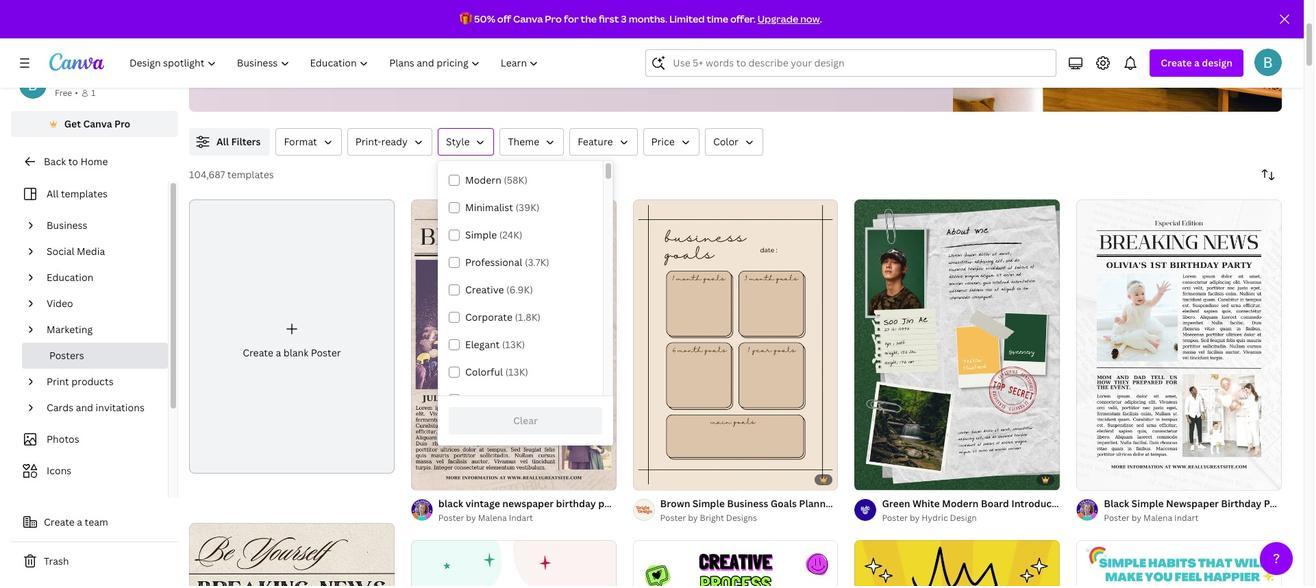 Task type: locate. For each thing, give the bounding box(es) containing it.
1 vertical spatial poster
[[626, 497, 657, 510]]

customize
[[262, 23, 316, 38]]

1 poster by malena indart link from the left
[[439, 512, 617, 525]]

create a blank poster
[[243, 346, 341, 359]]

0 vertical spatial business
[[47, 219, 87, 232]]

0 horizontal spatial malena
[[478, 512, 507, 524]]

poster right the me
[[1136, 497, 1166, 510]]

colorful (13k)
[[466, 365, 529, 378]]

1 horizontal spatial simple
[[693, 497, 725, 510]]

pro up the back to home link
[[114, 117, 130, 130]]

modern up design
[[943, 497, 979, 510]]

with
[[470, 5, 493, 21]]

photos link
[[19, 426, 160, 452]]

1 horizontal spatial business
[[727, 497, 769, 510]]

black simple newspaper birthday poster image
[[1077, 200, 1283, 490]]

yellow illustrative attention poster image
[[855, 540, 1061, 586]]

for up customize
[[289, 5, 305, 21]]

2 vertical spatial all
[[1073, 497, 1086, 510]]

to left the get
[[536, 23, 547, 38]]

1 horizontal spatial create
[[243, 346, 274, 359]]

to right 'back'
[[68, 155, 78, 168]]

0 horizontal spatial canva
[[83, 117, 112, 130]]

create left team on the bottom of the page
[[44, 516, 75, 529]]

elegant (13k)
[[466, 338, 525, 351]]

all templates link
[[19, 181, 160, 207]]

black
[[439, 497, 464, 510]]

by down white at the bottom right of page
[[910, 512, 920, 524]]

for left the the
[[564, 12, 579, 25]]

0 horizontal spatial simple
[[466, 228, 497, 241]]

the
[[581, 12, 597, 25]]

0 horizontal spatial for
[[289, 5, 305, 21]]

1 horizontal spatial malena
[[1144, 512, 1173, 524]]

•
[[75, 87, 78, 99]]

feature
[[578, 135, 613, 148]]

2 horizontal spatial a
[[1195, 56, 1200, 69]]

0 vertical spatial all
[[217, 135, 229, 148]]

pro right eye-
[[545, 12, 562, 25]]

get
[[550, 23, 567, 38]]

0 horizontal spatial all
[[47, 187, 59, 200]]

simple up bright
[[693, 497, 725, 510]]

green white modern board introduction all about me poster poster by hydric design
[[883, 497, 1166, 524]]

modern up the minimalist
[[466, 173, 502, 186]]

2 horizontal spatial templates
[[380, 23, 433, 38]]

(3.7k)
[[525, 256, 550, 269]]

poster down the promo,
[[343, 23, 377, 38]]

a for design
[[1195, 56, 1200, 69]]

create left the design
[[1162, 56, 1193, 69]]

style
[[446, 135, 470, 148]]

1 horizontal spatial indart
[[1175, 512, 1199, 524]]

1 vertical spatial (13k)
[[506, 365, 529, 378]]

print-
[[356, 135, 382, 148]]

poster by malena indart link for newspaper
[[439, 512, 617, 525]]

black
[[1105, 497, 1130, 510]]

0 horizontal spatial pro
[[114, 117, 130, 130]]

poster by malena indart link
[[439, 512, 617, 525], [1105, 512, 1283, 525]]

0 horizontal spatial indart
[[509, 512, 533, 524]]

green
[[883, 497, 911, 510]]

months.
[[629, 12, 668, 25]]

poster right the planner
[[838, 497, 868, 510]]

goals
[[771, 497, 797, 510]]

1 horizontal spatial canva
[[514, 12, 543, 25]]

malena inside black vintage newspaper birthday party poster poster by malena indart
[[478, 512, 507, 524]]

aesthetic (8.7k)
[[466, 393, 537, 406]]

0 horizontal spatial templates
[[61, 187, 108, 200]]

1 vertical spatial templates
[[227, 168, 274, 181]]

0 horizontal spatial business
[[47, 219, 87, 232]]

to inside generate buzz for your promo, product, or event with an eye-catching poster. grab and customize free poster templates from our selection to get started.
[[536, 23, 547, 38]]

1 vertical spatial a
[[276, 346, 281, 359]]

create
[[1162, 56, 1193, 69], [243, 346, 274, 359], [44, 516, 75, 529]]

all inside green white modern board introduction all about me poster poster by hydric design
[[1073, 497, 1086, 510]]

poster right "blank"
[[311, 346, 341, 359]]

1 vertical spatial business
[[727, 497, 769, 510]]

catching
[[534, 5, 579, 21]]

1 malena from the left
[[478, 512, 507, 524]]

templates for 104,687 templates
[[227, 168, 274, 181]]

business up the social
[[47, 219, 87, 232]]

simple right the black
[[1132, 497, 1165, 510]]

0 vertical spatial (13k)
[[502, 338, 525, 351]]

invitations
[[96, 401, 145, 414]]

business up poster by bright designs link
[[727, 497, 769, 510]]

a inside button
[[77, 516, 82, 529]]

(13k) down corporate (1.8k)
[[502, 338, 525, 351]]

poster
[[311, 346, 341, 359], [838, 497, 868, 510], [1136, 497, 1166, 510], [1265, 497, 1295, 510], [439, 512, 464, 524], [661, 512, 686, 524], [883, 512, 908, 524], [1105, 512, 1130, 524]]

0 vertical spatial a
[[1195, 56, 1200, 69]]

board
[[982, 497, 1010, 510]]

free
[[319, 23, 340, 38]]

by
[[466, 512, 476, 524], [688, 512, 698, 524], [910, 512, 920, 524], [1132, 512, 1142, 524]]

1 vertical spatial all
[[47, 187, 59, 200]]

poster down "black"
[[439, 512, 464, 524]]

templates inside generate buzz for your promo, product, or event with an eye-catching poster. grab and customize free poster templates from our selection to get started.
[[380, 23, 433, 38]]

trash link
[[11, 548, 178, 575]]

all templates
[[47, 187, 108, 200]]

a left the design
[[1195, 56, 1200, 69]]

simple inside brown simple business goals planner poster poster by bright designs
[[693, 497, 725, 510]]

1 horizontal spatial a
[[276, 346, 281, 359]]

2 horizontal spatial create
[[1162, 56, 1193, 69]]

by inside the black simple newspaper birthday poster poster by malena indart
[[1132, 512, 1142, 524]]

business
[[47, 219, 87, 232], [727, 497, 769, 510]]

generate
[[211, 5, 260, 21]]

(13k)
[[502, 338, 525, 351], [506, 365, 529, 378]]

green white modern board introduction all about me poster image
[[855, 200, 1061, 490]]

by down vintage
[[466, 512, 476, 524]]

video
[[47, 297, 73, 310]]

designs
[[727, 512, 758, 524]]

poster down brown
[[661, 512, 686, 524]]

2 vertical spatial a
[[77, 516, 82, 529]]

create left "blank"
[[243, 346, 274, 359]]

print-ready
[[356, 135, 408, 148]]

a left "blank"
[[276, 346, 281, 359]]

0 vertical spatial pro
[[545, 12, 562, 25]]

format
[[284, 135, 317, 148]]

3 by from the left
[[910, 512, 920, 524]]

create inside dropdown button
[[1162, 56, 1193, 69]]

get canva pro
[[64, 117, 130, 130]]

2 vertical spatial templates
[[61, 187, 108, 200]]

1 vertical spatial and
[[76, 401, 93, 414]]

all left filters
[[217, 135, 229, 148]]

templates down filters
[[227, 168, 274, 181]]

marketing
[[47, 323, 93, 336]]

(13k) for colorful (13k)
[[506, 365, 529, 378]]

newspaper
[[503, 497, 554, 510]]

(58k)
[[504, 173, 528, 186]]

all left about
[[1073, 497, 1086, 510]]

1 vertical spatial canva
[[83, 117, 112, 130]]

by left bright
[[688, 512, 698, 524]]

a left team on the bottom of the page
[[77, 516, 82, 529]]

0 vertical spatial create
[[1162, 56, 1193, 69]]

simple down the minimalist
[[466, 228, 497, 241]]

red and green illustrative christmas event poster image
[[411, 540, 617, 586]]

simple (24k)
[[466, 228, 523, 241]]

0 vertical spatial to
[[536, 23, 547, 38]]

canva right off
[[514, 12, 543, 25]]

icons link
[[19, 458, 160, 484]]

104,687
[[189, 168, 225, 181]]

0 horizontal spatial create
[[44, 516, 75, 529]]

malena down newspaper
[[1144, 512, 1173, 524]]

business inside brown simple business goals planner poster poster by bright designs
[[727, 497, 769, 510]]

party
[[599, 497, 624, 510]]

canva right get
[[83, 117, 112, 130]]

your
[[308, 5, 332, 21]]

1 horizontal spatial modern
[[943, 497, 979, 510]]

1 by from the left
[[466, 512, 476, 524]]

0 vertical spatial and
[[240, 23, 260, 38]]

0 horizontal spatial modern
[[466, 173, 502, 186]]

all inside button
[[217, 135, 229, 148]]

generate buzz for your promo, product, or event with an eye-catching poster. grab and customize free poster templates from our selection to get started.
[[211, 5, 618, 38]]

elegant
[[466, 338, 500, 351]]

promo,
[[334, 5, 372, 21]]

malena down vintage
[[478, 512, 507, 524]]

1 horizontal spatial poster by malena indart link
[[1105, 512, 1283, 525]]

off
[[498, 12, 512, 25]]

for inside generate buzz for your promo, product, or event with an eye-catching poster. grab and customize free poster templates from our selection to get started.
[[289, 5, 305, 21]]

poster
[[343, 23, 377, 38], [626, 497, 657, 510]]

2 indart from the left
[[1175, 512, 1199, 524]]

0 vertical spatial poster
[[343, 23, 377, 38]]

all down 'back'
[[47, 187, 59, 200]]

1 vertical spatial to
[[68, 155, 78, 168]]

and
[[240, 23, 260, 38], [76, 401, 93, 414]]

2 by from the left
[[688, 512, 698, 524]]

brad klo image
[[1255, 49, 1283, 76]]

0 horizontal spatial poster
[[343, 23, 377, 38]]

all for all filters
[[217, 135, 229, 148]]

by down the me
[[1132, 512, 1142, 524]]

(13k) up (8.7k)
[[506, 365, 529, 378]]

video link
[[41, 291, 160, 317]]

a inside dropdown button
[[1195, 56, 1200, 69]]

black simple newspaper birthday poster poster by malena indart
[[1105, 497, 1295, 524]]

get canva pro button
[[11, 111, 178, 137]]

or
[[423, 5, 435, 21]]

minimalist (39k)
[[466, 201, 540, 214]]

2 horizontal spatial all
[[1073, 497, 1086, 510]]

birthday
[[1222, 497, 1262, 510]]

2 malena from the left
[[1144, 512, 1173, 524]]

malena
[[478, 512, 507, 524], [1144, 512, 1173, 524]]

1 horizontal spatial and
[[240, 23, 260, 38]]

simple inside the black simple newspaper birthday poster poster by malena indart
[[1132, 497, 1165, 510]]

bright
[[700, 512, 725, 524]]

buzz
[[263, 5, 287, 21]]

and down generate
[[240, 23, 260, 38]]

0 vertical spatial templates
[[380, 23, 433, 38]]

0 horizontal spatial a
[[77, 516, 82, 529]]

simple for black simple newspaper birthday poster
[[1132, 497, 1165, 510]]

templates down back to home at the top of page
[[61, 187, 108, 200]]

1 vertical spatial pro
[[114, 117, 130, 130]]

indart inside black vintage newspaper birthday party poster poster by malena indart
[[509, 512, 533, 524]]

minimalist
[[466, 201, 514, 214]]

create a team
[[44, 516, 108, 529]]

planner
[[800, 497, 836, 510]]

1 horizontal spatial poster
[[626, 497, 657, 510]]

back to home
[[44, 155, 108, 168]]

2 vertical spatial create
[[44, 516, 75, 529]]

marketing link
[[41, 317, 160, 343]]

4 by from the left
[[1132, 512, 1142, 524]]

top level navigation element
[[121, 49, 551, 77]]

None search field
[[646, 49, 1057, 77]]

1 horizontal spatial templates
[[227, 168, 274, 181]]

🎁
[[460, 12, 472, 25]]

0 horizontal spatial poster by malena indart link
[[439, 512, 617, 525]]

templates down the product,
[[380, 23, 433, 38]]

1 vertical spatial create
[[243, 346, 274, 359]]

50%
[[474, 12, 496, 25]]

(1.8k)
[[515, 311, 541, 324]]

create inside button
[[44, 516, 75, 529]]

1 indart from the left
[[509, 512, 533, 524]]

and right cards
[[76, 401, 93, 414]]

1 horizontal spatial to
[[536, 23, 547, 38]]

1 horizontal spatial all
[[217, 135, 229, 148]]

create for create a design
[[1162, 56, 1193, 69]]

simple
[[466, 228, 497, 241], [693, 497, 725, 510], [1132, 497, 1165, 510]]

2 horizontal spatial simple
[[1132, 497, 1165, 510]]

a
[[1195, 56, 1200, 69], [276, 346, 281, 359], [77, 516, 82, 529]]

(24k)
[[500, 228, 523, 241]]

vintage
[[466, 497, 500, 510]]

photos
[[47, 433, 79, 446]]

poster inside generate buzz for your promo, product, or event with an eye-catching poster. grab and customize free poster templates from our selection to get started.
[[343, 23, 377, 38]]

by inside black vintage newspaper birthday party poster poster by malena indart
[[466, 512, 476, 524]]

education
[[47, 271, 93, 284]]

2 poster by malena indart link from the left
[[1105, 512, 1283, 525]]

first
[[599, 12, 619, 25]]

1 vertical spatial modern
[[943, 497, 979, 510]]

poster right party
[[626, 497, 657, 510]]

price
[[652, 135, 675, 148]]

by inside green white modern board introduction all about me poster poster by hydric design
[[910, 512, 920, 524]]



Task type: describe. For each thing, give the bounding box(es) containing it.
design
[[1203, 56, 1233, 69]]

filters
[[231, 135, 261, 148]]

hydric
[[922, 512, 949, 524]]

Sort by button
[[1255, 161, 1283, 189]]

started.
[[569, 23, 611, 38]]

media
[[77, 245, 105, 258]]

personal
[[55, 72, 96, 85]]

poster by hydric design link
[[883, 512, 1061, 525]]

simple for brown simple business goals planner poster
[[693, 497, 725, 510]]

0 horizontal spatial to
[[68, 155, 78, 168]]

feature button
[[570, 128, 638, 156]]

black simple newspaper birthday poster link
[[1105, 496, 1295, 512]]

cards and invitations
[[47, 401, 145, 414]]

poster right 'birthday'
[[1265, 497, 1295, 510]]

create a design button
[[1151, 49, 1244, 77]]

clear button
[[449, 407, 603, 435]]

3
[[621, 12, 627, 25]]

templates for all templates
[[61, 187, 108, 200]]

brown simple business goals planner poster poster by bright designs
[[661, 497, 868, 524]]

pro inside button
[[114, 117, 130, 130]]

corporate
[[466, 311, 513, 324]]

corporate (1.8k)
[[466, 311, 541, 324]]

color
[[714, 135, 739, 148]]

limited
[[670, 12, 705, 25]]

black vintage newspaper birthday party poster link
[[439, 496, 657, 512]]

format button
[[276, 128, 342, 156]]

(13k) for elegant (13k)
[[502, 338, 525, 351]]

print
[[47, 375, 69, 388]]

colorful
[[466, 365, 503, 378]]

newspaper
[[1167, 497, 1220, 510]]

create a design
[[1162, 56, 1233, 69]]

0 vertical spatial modern
[[466, 173, 502, 186]]

me
[[1119, 497, 1134, 510]]

black white playful doodle creative process infographic poster image
[[633, 540, 839, 586]]

modern inside green white modern board introduction all about me poster poster by hydric design
[[943, 497, 979, 510]]

(39k)
[[516, 201, 540, 214]]

products
[[71, 375, 114, 388]]

time
[[707, 12, 729, 25]]

a for team
[[77, 516, 82, 529]]

create for create a blank poster
[[243, 346, 274, 359]]

upgrade now button
[[758, 12, 820, 25]]

black vintage newspaper birthday party poster image
[[411, 200, 617, 490]]

poster down green
[[883, 512, 908, 524]]

104,687 templates
[[189, 168, 274, 181]]

poster inside black vintage newspaper birthday party poster poster by malena indart
[[626, 497, 657, 510]]

event
[[437, 5, 467, 21]]

modern (58k)
[[466, 173, 528, 186]]

create a blank poster element
[[189, 200, 395, 474]]

0 vertical spatial canva
[[514, 12, 543, 25]]

0 horizontal spatial and
[[76, 401, 93, 414]]

social
[[47, 245, 74, 258]]

about
[[1088, 497, 1117, 510]]

poster by malena indart link for newspaper
[[1105, 512, 1283, 525]]

malena inside the black simple newspaper birthday poster poster by malena indart
[[1144, 512, 1173, 524]]

create a team button
[[11, 509, 178, 536]]

blue white playful illustration lifestyle poster image
[[1077, 540, 1283, 586]]

professional (3.7k)
[[466, 256, 550, 269]]

selection
[[485, 23, 533, 38]]

creative
[[466, 283, 504, 296]]

social media
[[47, 245, 105, 258]]

green white modern board introduction all about me poster link
[[883, 496, 1166, 512]]

1 horizontal spatial for
[[564, 12, 579, 25]]

theme button
[[500, 128, 564, 156]]

from
[[436, 23, 461, 38]]

back
[[44, 155, 66, 168]]

aesthetic
[[466, 393, 509, 406]]

canva inside button
[[83, 117, 112, 130]]

design
[[951, 512, 977, 524]]

creative (6.9k)
[[466, 283, 533, 296]]

1 horizontal spatial pro
[[545, 12, 562, 25]]

all for all templates
[[47, 187, 59, 200]]

grab
[[211, 23, 237, 38]]

poster inside black vintage newspaper birthday party poster poster by malena indart
[[439, 512, 464, 524]]

posters
[[49, 349, 84, 362]]

and inside generate buzz for your promo, product, or event with an eye-catching poster. grab and customize free poster templates from our selection to get started.
[[240, 23, 260, 38]]

clear
[[513, 414, 538, 427]]

all filters
[[217, 135, 261, 148]]

indart inside the black simple newspaper birthday poster poster by malena indart
[[1175, 512, 1199, 524]]

back to home link
[[11, 148, 178, 176]]

print products
[[47, 375, 114, 388]]

(8.7k)
[[512, 393, 537, 406]]

1
[[91, 87, 95, 99]]

Search search field
[[673, 50, 1049, 76]]

.
[[820, 12, 823, 25]]

price button
[[643, 128, 700, 156]]

icons
[[47, 464, 72, 477]]

home
[[80, 155, 108, 168]]

by inside brown simple business goals planner poster poster by bright designs
[[688, 512, 698, 524]]

our
[[464, 23, 482, 38]]

offer.
[[731, 12, 756, 25]]

a for blank
[[276, 346, 281, 359]]

poster down the black
[[1105, 512, 1130, 524]]

business link
[[41, 213, 160, 239]]

brown simple business goals planner poster image
[[633, 200, 839, 490]]

social media link
[[41, 239, 160, 265]]

professional
[[466, 256, 523, 269]]

all filters button
[[189, 128, 270, 156]]

beige vintage newspaper motivational quote poster image
[[189, 523, 395, 586]]

cards and invitations link
[[41, 395, 160, 421]]

create for create a team
[[44, 516, 75, 529]]



Task type: vqa. For each thing, say whether or not it's contained in the screenshot.
"Creating designs using templates" link
no



